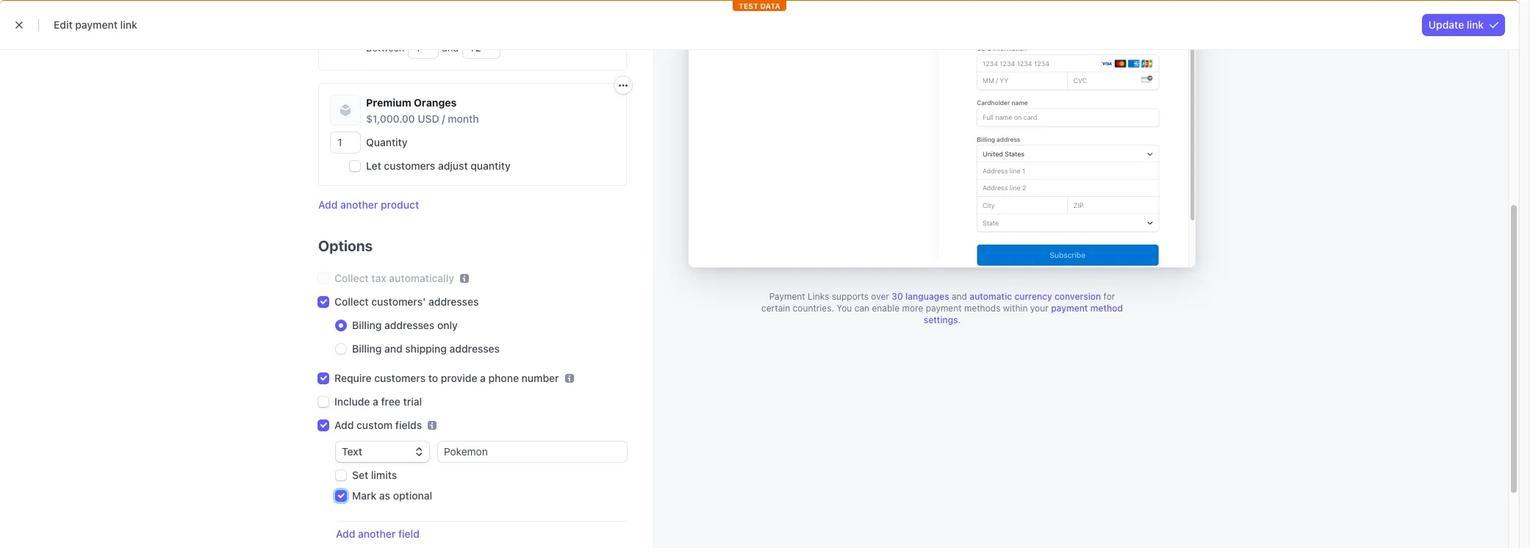 Task type: describe. For each thing, give the bounding box(es) containing it.
collect for collect tax automatically
[[334, 272, 369, 284]]

balances link
[[280, 38, 338, 56]]

1 link from the left
[[120, 18, 137, 31]]

billing for billing
[[481, 40, 510, 53]]

collect tax automatically
[[334, 272, 454, 284]]

can
[[854, 303, 869, 314]]

premium
[[366, 96, 411, 109]]

as
[[379, 489, 390, 502]]

update
[[1429, 18, 1464, 31]]

more button
[[635, 38, 689, 56]]

test
[[1248, 40, 1268, 53]]

payment
[[769, 291, 805, 302]]

developers
[[1177, 40, 1231, 53]]

billing and shipping addresses
[[352, 342, 500, 355]]

over
[[871, 291, 889, 302]]

billing for billing and shipping addresses
[[352, 342, 382, 355]]

customers link
[[341, 38, 409, 56]]

add custom fields
[[334, 419, 422, 431]]

products link
[[412, 38, 471, 56]]

quantity
[[471, 159, 511, 172]]

developers link
[[1169, 38, 1239, 56]]

your
[[1030, 303, 1049, 314]]

customers for require
[[374, 372, 426, 384]]

add another field
[[336, 528, 420, 540]]

phone
[[488, 372, 519, 384]]

another for field
[[358, 528, 396, 540]]

2 vertical spatial and
[[384, 342, 402, 355]]

to
[[428, 372, 438, 384]]

more
[[643, 40, 667, 53]]

add another field button
[[336, 527, 420, 542]]

languages
[[905, 291, 949, 302]]

for certain countries. you can enable more payment methods within your
[[761, 291, 1115, 314]]

add for add custom fields
[[334, 419, 354, 431]]

2 vertical spatial addresses
[[450, 342, 500, 355]]

1 vertical spatial a
[[373, 395, 378, 408]]

optional
[[393, 489, 432, 502]]

balances
[[287, 40, 331, 53]]

payment method settings
[[924, 303, 1123, 326]]

countries.
[[793, 303, 834, 314]]

$1,000.00
[[366, 112, 415, 125]]

edit payment link
[[54, 18, 137, 31]]

currency
[[1014, 291, 1052, 302]]

provide
[[441, 372, 477, 384]]

custom
[[357, 419, 393, 431]]

billing for billing addresses only
[[352, 319, 382, 331]]

within
[[1003, 303, 1028, 314]]

mark
[[352, 489, 376, 502]]

billing link
[[473, 38, 518, 56]]

mark as optional
[[352, 489, 432, 502]]

require
[[334, 372, 372, 384]]

mode
[[1271, 40, 1298, 53]]

supports
[[832, 291, 869, 302]]

automatic
[[970, 291, 1012, 302]]

premium oranges $1,000.00 usd / month
[[366, 96, 479, 125]]

test mode
[[1248, 40, 1298, 53]]

customers'
[[371, 295, 426, 308]]

connect
[[584, 40, 625, 53]]

number
[[522, 372, 559, 384]]

1 vertical spatial addresses
[[384, 319, 435, 331]]

home link
[[168, 38, 211, 56]]

1 horizontal spatial a
[[480, 372, 486, 384]]

another for product
[[340, 198, 378, 211]]

enable
[[872, 303, 900, 314]]

links
[[808, 291, 829, 302]]

payment links supports over 30 languages and automatic currency conversion
[[769, 291, 1101, 302]]

include
[[334, 395, 370, 408]]

for
[[1104, 291, 1115, 302]]

add another product
[[318, 198, 419, 211]]

quantity
[[366, 136, 408, 148]]

0 vertical spatial addresses
[[428, 295, 479, 308]]

home
[[175, 40, 204, 53]]

create button
[[1133, 7, 1194, 25]]

between
[[366, 42, 407, 54]]

oranges
[[414, 96, 457, 109]]

trial
[[403, 395, 422, 408]]

/
[[442, 112, 445, 125]]

Quantity number field
[[331, 132, 360, 153]]



Task type: vqa. For each thing, say whether or not it's contained in the screenshot.
Search text field
no



Task type: locate. For each thing, give the bounding box(es) containing it.
let customers adjust quantity
[[366, 159, 511, 172]]

0 vertical spatial billing
[[481, 40, 510, 53]]

include a free trial
[[334, 395, 422, 408]]

add for add another field
[[336, 528, 355, 540]]

set limits
[[352, 469, 397, 481]]

0 horizontal spatial a
[[373, 395, 378, 408]]

reports link
[[521, 38, 574, 56]]

30
[[892, 291, 903, 302]]

a
[[480, 372, 486, 384], [373, 395, 378, 408]]

reports
[[528, 40, 566, 53]]

settings
[[924, 315, 958, 326]]

2 vertical spatial billing
[[352, 342, 382, 355]]

a left phone
[[480, 372, 486, 384]]

tax
[[371, 272, 386, 284]]

fields
[[395, 419, 422, 431]]

svg image
[[619, 81, 628, 90]]

add up options
[[318, 198, 338, 211]]

payment inside 'payment method settings'
[[1051, 303, 1088, 314]]

customers up the free
[[374, 372, 426, 384]]

link right "edit"
[[120, 18, 137, 31]]

add inside button
[[336, 528, 355, 540]]

1 vertical spatial and
[[952, 291, 967, 302]]

payments
[[222, 40, 269, 53]]

0 vertical spatial a
[[480, 372, 486, 384]]

0 vertical spatial customers
[[384, 159, 435, 172]]

link inside 'button'
[[1467, 18, 1484, 31]]

billing inside billing link
[[481, 40, 510, 53]]

and up .
[[952, 291, 967, 302]]

billing down 'customers''
[[352, 319, 382, 331]]

0 horizontal spatial payment
[[75, 18, 118, 31]]

addresses up provide
[[450, 342, 500, 355]]

payment up settings
[[926, 303, 962, 314]]

connect link
[[577, 38, 632, 56]]

update link
[[1429, 18, 1484, 31]]

payment inside for certain countries. you can enable more payment methods within your
[[926, 303, 962, 314]]

usd
[[418, 112, 439, 125]]

addresses up only
[[428, 295, 479, 308]]

0 vertical spatial another
[[340, 198, 378, 211]]

0 vertical spatial add
[[318, 198, 338, 211]]

automatically
[[389, 272, 454, 284]]

another
[[340, 198, 378, 211], [358, 528, 396, 540]]

0 horizontal spatial and
[[384, 342, 402, 355]]

methods
[[964, 303, 1001, 314]]

you
[[837, 303, 852, 314]]

collect customers' addresses
[[334, 295, 479, 308]]

0 vertical spatial and
[[439, 42, 461, 54]]

0 horizontal spatial link
[[120, 18, 137, 31]]

1 collect from the top
[[334, 272, 369, 284]]

2 link from the left
[[1467, 18, 1484, 31]]

2 horizontal spatial payment
[[1051, 303, 1088, 314]]

collect for collect customers' addresses
[[334, 295, 369, 308]]

automatic currency conversion link
[[970, 291, 1101, 302]]

customers for let
[[384, 159, 435, 172]]

add inside button
[[318, 198, 338, 211]]

1 horizontal spatial and
[[439, 42, 461, 54]]

customers
[[349, 40, 402, 53]]

billing
[[481, 40, 510, 53], [352, 319, 382, 331], [352, 342, 382, 355]]

payment right "edit"
[[75, 18, 118, 31]]

and down billing addresses only
[[384, 342, 402, 355]]

payments link
[[214, 38, 277, 56]]

set
[[352, 469, 368, 481]]

another inside add another product button
[[340, 198, 378, 211]]

2 horizontal spatial and
[[952, 291, 967, 302]]

billing up require
[[352, 342, 382, 355]]

collect left "tax" on the left
[[334, 272, 369, 284]]

update link button
[[1423, 14, 1504, 35]]

let
[[366, 159, 381, 172]]

1 vertical spatial add
[[334, 419, 354, 431]]

addresses down collect customers' addresses
[[384, 319, 435, 331]]

a left the free
[[373, 395, 378, 408]]

and
[[439, 42, 461, 54], [952, 291, 967, 302], [384, 342, 402, 355]]

add down mark
[[336, 528, 355, 540]]

2 vertical spatial add
[[336, 528, 355, 540]]

and left billing link
[[439, 42, 461, 54]]

edit
[[54, 18, 73, 31]]

1 vertical spatial another
[[358, 528, 396, 540]]

payments element
[[168, 0, 300, 548]]

add for add another product
[[318, 198, 338, 211]]

collect left 'customers''
[[334, 295, 369, 308]]

products
[[419, 40, 463, 53]]

certain
[[761, 303, 790, 314]]

options
[[318, 237, 373, 254]]

adjust
[[438, 159, 468, 172]]

method
[[1090, 303, 1123, 314]]

2 collect from the top
[[334, 295, 369, 308]]

billing left reports
[[481, 40, 510, 53]]

30 languages link
[[892, 291, 949, 302]]

customers down quantity
[[384, 159, 435, 172]]

field
[[398, 528, 420, 540]]

create
[[1142, 10, 1170, 21]]

conversion
[[1055, 291, 1101, 302]]

more
[[902, 303, 923, 314]]

addresses
[[428, 295, 479, 308], [384, 319, 435, 331], [450, 342, 500, 355]]

add down the include
[[334, 419, 354, 431]]

1 horizontal spatial payment
[[926, 303, 962, 314]]

shipping
[[405, 342, 447, 355]]

another left field
[[358, 528, 396, 540]]

Label name text field
[[438, 442, 627, 462]]

1 vertical spatial customers
[[374, 372, 426, 384]]

another left product
[[340, 198, 378, 211]]

customers
[[384, 159, 435, 172], [374, 372, 426, 384]]

limits
[[371, 469, 397, 481]]

1 vertical spatial collect
[[334, 295, 369, 308]]

payment method settings link
[[924, 303, 1123, 326]]

.
[[958, 315, 961, 326]]

0 vertical spatial collect
[[334, 272, 369, 284]]

free
[[381, 395, 400, 408]]

None search field
[[564, 7, 925, 25]]

1 vertical spatial billing
[[352, 319, 382, 331]]

another inside add another field button
[[358, 528, 396, 540]]

payment down conversion
[[1051, 303, 1088, 314]]

add another product button
[[318, 198, 419, 212]]

1 horizontal spatial link
[[1467, 18, 1484, 31]]

only
[[437, 319, 458, 331]]

billing addresses only
[[352, 319, 458, 331]]

product
[[381, 198, 419, 211]]

link right update
[[1467, 18, 1484, 31]]



